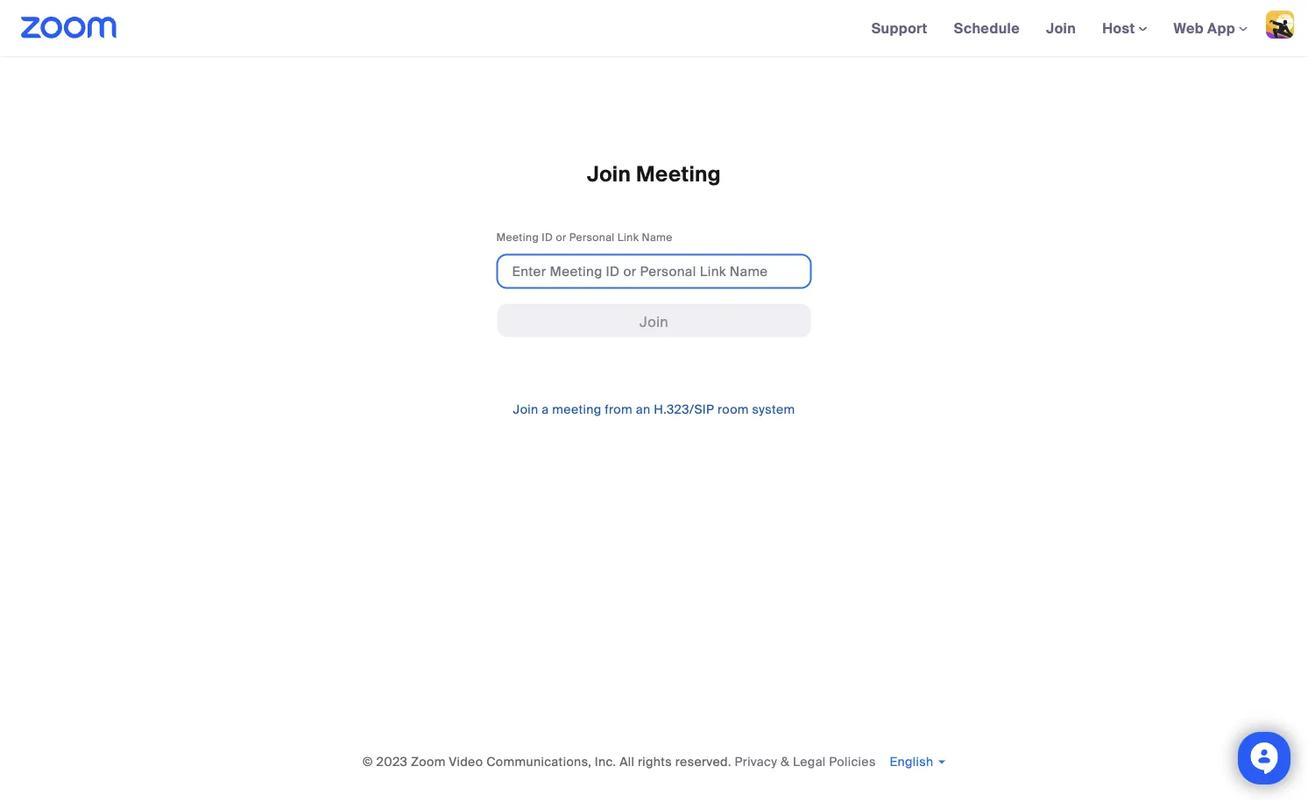 Task type: describe. For each thing, give the bounding box(es) containing it.
join for join link
[[1047, 19, 1077, 37]]

rights
[[638, 754, 673, 770]]

a
[[542, 402, 549, 418]]

zoom logo image
[[21, 17, 117, 39]]

personal
[[570, 230, 615, 244]]

join a meeting from an h.323/sip room system link
[[513, 402, 796, 418]]

communications,
[[487, 754, 592, 770]]

legal
[[793, 754, 826, 770]]

web
[[1174, 19, 1205, 37]]

meeting
[[553, 402, 602, 418]]

support
[[872, 19, 928, 37]]

host button
[[1103, 19, 1148, 37]]

reserved.
[[676, 754, 732, 770]]

1 vertical spatial meeting
[[497, 230, 539, 244]]

©
[[363, 754, 373, 770]]

app
[[1208, 19, 1236, 37]]

join button
[[497, 303, 812, 338]]

english
[[890, 754, 934, 770]]

1 horizontal spatial meeting
[[637, 161, 722, 188]]

an
[[636, 402, 651, 418]]

© 2023 zoom video communications, inc. all rights reserved. privacy & legal policies
[[363, 754, 876, 770]]

zoom
[[411, 754, 446, 770]]

host
[[1103, 19, 1139, 37]]

join meeting
[[587, 161, 722, 188]]

profile picture image
[[1267, 11, 1295, 39]]

join for join "button"
[[640, 313, 669, 331]]

room
[[718, 402, 749, 418]]

schedule link
[[941, 0, 1034, 56]]



Task type: locate. For each thing, give the bounding box(es) containing it.
web app button
[[1174, 19, 1248, 37]]

join a meeting from an h.323/sip room system
[[513, 402, 796, 418]]

Meeting ID or Personal Link Name text field
[[497, 254, 812, 289]]

schedule
[[954, 19, 1021, 37]]

name
[[642, 230, 673, 244]]

join down "meeting id or personal link name" text box
[[640, 313, 669, 331]]

meeting
[[637, 161, 722, 188], [497, 230, 539, 244]]

from
[[605, 402, 633, 418]]

id
[[542, 230, 553, 244]]

inc.
[[595, 754, 617, 770]]

join for join meeting
[[587, 161, 631, 188]]

meeting left id
[[497, 230, 539, 244]]

english button
[[890, 754, 946, 770]]

join left "a"
[[513, 402, 539, 418]]

join left host
[[1047, 19, 1077, 37]]

banner
[[0, 0, 1309, 57]]

privacy
[[735, 754, 778, 770]]

all
[[620, 754, 635, 770]]

join
[[1047, 19, 1077, 37], [587, 161, 631, 188], [640, 313, 669, 331], [513, 402, 539, 418]]

meetings navigation
[[859, 0, 1309, 57]]

meeting id or personal link name
[[497, 230, 673, 244]]

web app
[[1174, 19, 1236, 37]]

join inside meetings navigation
[[1047, 19, 1077, 37]]

system
[[753, 402, 796, 418]]

banner containing support
[[0, 0, 1309, 57]]

meeting up name
[[637, 161, 722, 188]]

2023
[[377, 754, 408, 770]]

join link
[[1034, 0, 1090, 56]]

support link
[[859, 0, 941, 56]]

0 horizontal spatial meeting
[[497, 230, 539, 244]]

or
[[556, 230, 567, 244]]

policies
[[830, 754, 876, 770]]

privacy & legal policies link
[[735, 754, 876, 770]]

join for join a meeting from an h.323/sip room system
[[513, 402, 539, 418]]

link
[[618, 230, 639, 244]]

h.323/sip
[[654, 402, 715, 418]]

join up personal
[[587, 161, 631, 188]]

join inside "button"
[[640, 313, 669, 331]]

&
[[781, 754, 790, 770]]

0 vertical spatial meeting
[[637, 161, 722, 188]]

video
[[449, 754, 483, 770]]



Task type: vqa. For each thing, say whether or not it's contained in the screenshot.
©
yes



